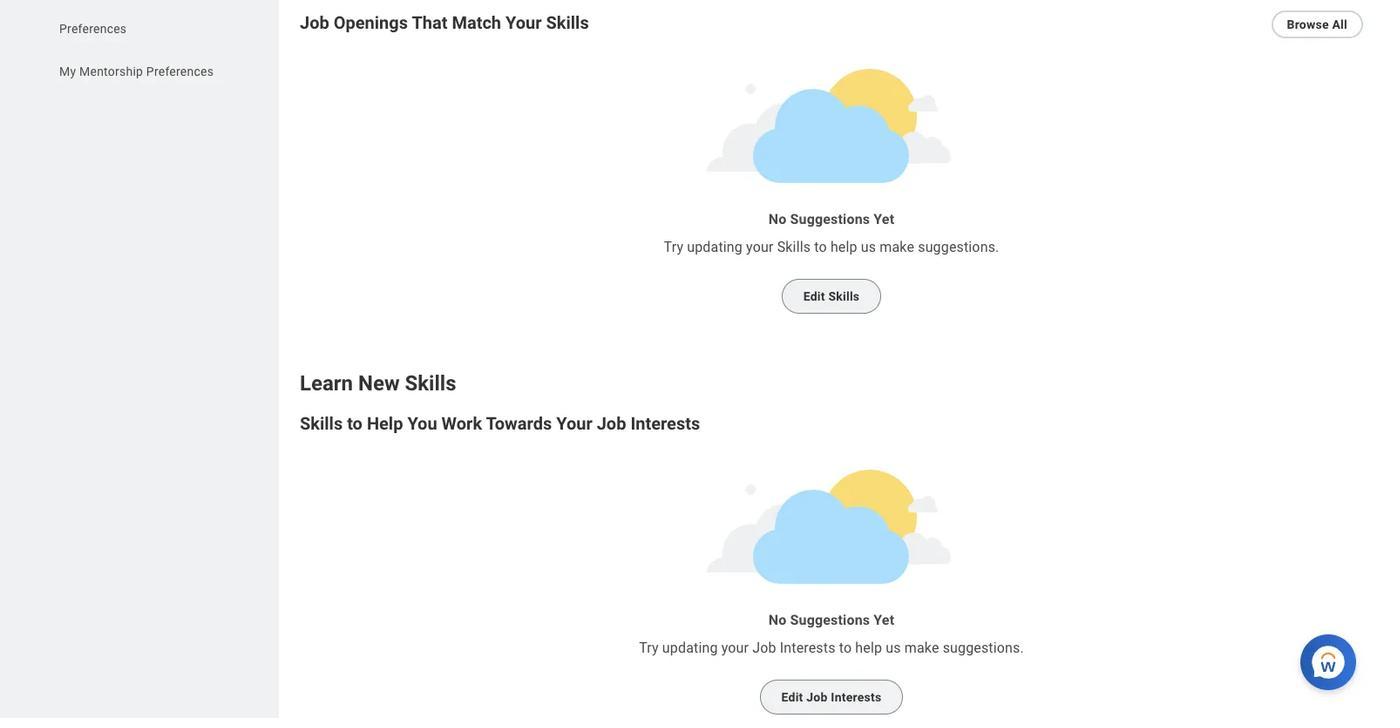 Task type: vqa. For each thing, say whether or not it's contained in the screenshot.
'Interests' to the middle
yes



Task type: describe. For each thing, give the bounding box(es) containing it.
interests inside button
[[831, 691, 882, 704]]

0 vertical spatial interests
[[631, 413, 700, 434]]

preferences inside 'link'
[[59, 22, 127, 36]]

updating for skills to help you work towards your job interests
[[662, 640, 718, 657]]

edit job interests button
[[760, 680, 903, 715]]

1 vertical spatial suggestions.
[[943, 640, 1024, 657]]

skills inside "button"
[[828, 289, 860, 303]]

try updating your skills to help us make suggestions.
[[664, 239, 999, 255]]

browse all link
[[1271, 10, 1363, 38]]

no for skills to help you work towards your job interests
[[769, 612, 787, 629]]

mentorship
[[79, 65, 143, 78]]

try updating your job interests to help us make suggestions.
[[639, 640, 1024, 657]]

2 horizontal spatial to
[[839, 640, 852, 657]]

updating for job openings that match your skills
[[687, 239, 743, 255]]

learn
[[300, 371, 353, 396]]

my
[[59, 65, 76, 78]]

no for job openings that match your skills
[[769, 211, 787, 228]]

1 vertical spatial help
[[855, 640, 882, 657]]

edit skills button
[[782, 279, 882, 314]]

suggestions for job openings that match your skills
[[790, 211, 870, 228]]

towards
[[486, 413, 552, 434]]

edit job interests
[[782, 691, 882, 704]]

browse all
[[1287, 17, 1348, 31]]

yet for skills to help you work towards your job interests
[[874, 612, 895, 629]]

new
[[358, 371, 400, 396]]

0 vertical spatial suggestions.
[[918, 239, 999, 255]]

no suggestions yet for job openings that match your skills
[[769, 211, 895, 228]]

1 vertical spatial your
[[556, 413, 592, 434]]

match
[[452, 12, 501, 33]]

1 horizontal spatial us
[[886, 640, 901, 657]]

0 vertical spatial make
[[880, 239, 915, 255]]

learn new skills
[[300, 371, 456, 396]]

all
[[1332, 17, 1348, 31]]

browse
[[1287, 17, 1329, 31]]

0 vertical spatial to
[[814, 239, 827, 255]]



Task type: locate. For each thing, give the bounding box(es) containing it.
0 horizontal spatial try
[[639, 640, 659, 657]]

1 yet from the top
[[874, 211, 895, 228]]

0 vertical spatial edit
[[803, 289, 825, 303]]

1 horizontal spatial try
[[664, 239, 684, 255]]

my mentorship preferences link
[[58, 63, 237, 80]]

us
[[861, 239, 876, 255], [886, 640, 901, 657]]

0 vertical spatial suggestions
[[790, 211, 870, 228]]

to
[[814, 239, 827, 255], [347, 413, 363, 434], [839, 640, 852, 657]]

edit down try updating your skills to help us make suggestions.
[[803, 289, 825, 303]]

2 yet from the top
[[874, 612, 895, 629]]

job inside button
[[807, 691, 828, 704]]

no up try updating your job interests to help us make suggestions.
[[769, 612, 787, 629]]

0 vertical spatial updating
[[687, 239, 743, 255]]

try
[[664, 239, 684, 255], [639, 640, 659, 657]]

edit down try updating your job interests to help us make suggestions.
[[782, 691, 803, 704]]

1 vertical spatial us
[[886, 640, 901, 657]]

2 vertical spatial interests
[[831, 691, 882, 704]]

no suggestions yet
[[769, 211, 895, 228], [769, 612, 895, 629]]

0 horizontal spatial us
[[861, 239, 876, 255]]

make
[[880, 239, 915, 255], [905, 640, 939, 657]]

edit inside "button"
[[803, 289, 825, 303]]

job
[[300, 12, 329, 33], [597, 413, 626, 434], [752, 640, 776, 657], [807, 691, 828, 704]]

my mentorship preferences
[[59, 65, 214, 78]]

1 horizontal spatial preferences
[[146, 65, 214, 78]]

1 no from the top
[[769, 211, 787, 228]]

no
[[769, 211, 787, 228], [769, 612, 787, 629]]

help
[[831, 239, 857, 255], [855, 640, 882, 657]]

1 horizontal spatial to
[[814, 239, 827, 255]]

try for job openings that match your skills
[[664, 239, 684, 255]]

1 vertical spatial interests
[[780, 640, 836, 657]]

1 vertical spatial your
[[721, 640, 749, 657]]

yet for job openings that match your skills
[[874, 211, 895, 228]]

us up edit job interests button
[[886, 640, 901, 657]]

0 vertical spatial your
[[506, 12, 542, 33]]

your for job openings that match your skills
[[746, 239, 774, 255]]

0 vertical spatial no
[[769, 211, 787, 228]]

your right towards
[[556, 413, 592, 434]]

preferences link
[[58, 20, 237, 37]]

no suggestions yet up try updating your skills to help us make suggestions.
[[769, 211, 895, 228]]

edit
[[803, 289, 825, 303], [782, 691, 803, 704]]

your right match
[[506, 12, 542, 33]]

yet up try updating your skills to help us make suggestions.
[[874, 211, 895, 228]]

yet
[[874, 211, 895, 228], [874, 612, 895, 629]]

0 vertical spatial no suggestions yet
[[769, 211, 895, 228]]

openings
[[334, 12, 408, 33]]

0 vertical spatial your
[[746, 239, 774, 255]]

suggestions up try updating your skills to help us make suggestions.
[[790, 211, 870, 228]]

1 vertical spatial no
[[769, 612, 787, 629]]

updating
[[687, 239, 743, 255], [662, 640, 718, 657]]

1 no suggestions yet from the top
[[769, 211, 895, 228]]

1 suggestions from the top
[[790, 211, 870, 228]]

no suggestions yet up try updating your job interests to help us make suggestions.
[[769, 612, 895, 629]]

2 vertical spatial to
[[839, 640, 852, 657]]

no up try updating your skills to help us make suggestions.
[[769, 211, 787, 228]]

1 vertical spatial try
[[639, 640, 659, 657]]

that
[[412, 12, 448, 33]]

help up edit skills "button"
[[831, 239, 857, 255]]

edit skills
[[803, 289, 860, 303]]

help up edit job interests button
[[855, 640, 882, 657]]

your
[[506, 12, 542, 33], [556, 413, 592, 434]]

1 vertical spatial preferences
[[146, 65, 214, 78]]

preferences up mentorship
[[59, 22, 127, 36]]

0 horizontal spatial your
[[506, 12, 542, 33]]

list
[[0, 0, 279, 85]]

suggestions.
[[918, 239, 999, 255], [943, 640, 1024, 657]]

skills to help you work towards your job interests
[[300, 413, 700, 434]]

your for skills to help you work towards your job interests
[[721, 640, 749, 657]]

0 horizontal spatial preferences
[[59, 22, 127, 36]]

2 suggestions from the top
[[790, 612, 870, 629]]

1 vertical spatial suggestions
[[790, 612, 870, 629]]

1 vertical spatial to
[[347, 413, 363, 434]]

suggestions up try updating your job interests to help us make suggestions.
[[790, 612, 870, 629]]

1 vertical spatial edit
[[782, 691, 803, 704]]

you
[[407, 413, 437, 434]]

0 vertical spatial yet
[[874, 211, 895, 228]]

list containing preferences
[[0, 0, 279, 85]]

0 vertical spatial preferences
[[59, 22, 127, 36]]

0 vertical spatial try
[[664, 239, 684, 255]]

preferences
[[59, 22, 127, 36], [146, 65, 214, 78]]

interests
[[631, 413, 700, 434], [780, 640, 836, 657], [831, 691, 882, 704]]

job openings that match your skills
[[300, 12, 589, 33]]

1 horizontal spatial your
[[556, 413, 592, 434]]

work
[[442, 413, 482, 434]]

1 vertical spatial make
[[905, 640, 939, 657]]

suggestions for skills to help you work towards your job interests
[[790, 612, 870, 629]]

skills
[[546, 12, 589, 33], [777, 239, 811, 255], [828, 289, 860, 303], [405, 371, 456, 396], [300, 413, 343, 434]]

1 vertical spatial no suggestions yet
[[769, 612, 895, 629]]

your
[[746, 239, 774, 255], [721, 640, 749, 657]]

to left help
[[347, 413, 363, 434]]

yet up try updating your job interests to help us make suggestions.
[[874, 612, 895, 629]]

1 vertical spatial yet
[[874, 612, 895, 629]]

to up edit job interests button
[[839, 640, 852, 657]]

suggestions
[[790, 211, 870, 228], [790, 612, 870, 629]]

us up edit skills "button"
[[861, 239, 876, 255]]

edit inside button
[[782, 691, 803, 704]]

2 no suggestions yet from the top
[[769, 612, 895, 629]]

edit for skills to help you work towards your job interests
[[782, 691, 803, 704]]

edit for job openings that match your skills
[[803, 289, 825, 303]]

try for skills to help you work towards your job interests
[[639, 640, 659, 657]]

2 no from the top
[[769, 612, 787, 629]]

1 vertical spatial updating
[[662, 640, 718, 657]]

preferences down preferences 'link'
[[146, 65, 214, 78]]

help
[[367, 413, 403, 434]]

0 vertical spatial help
[[831, 239, 857, 255]]

0 horizontal spatial to
[[347, 413, 363, 434]]

to up edit skills "button"
[[814, 239, 827, 255]]

no suggestions yet for skills to help you work towards your job interests
[[769, 612, 895, 629]]

0 vertical spatial us
[[861, 239, 876, 255]]



